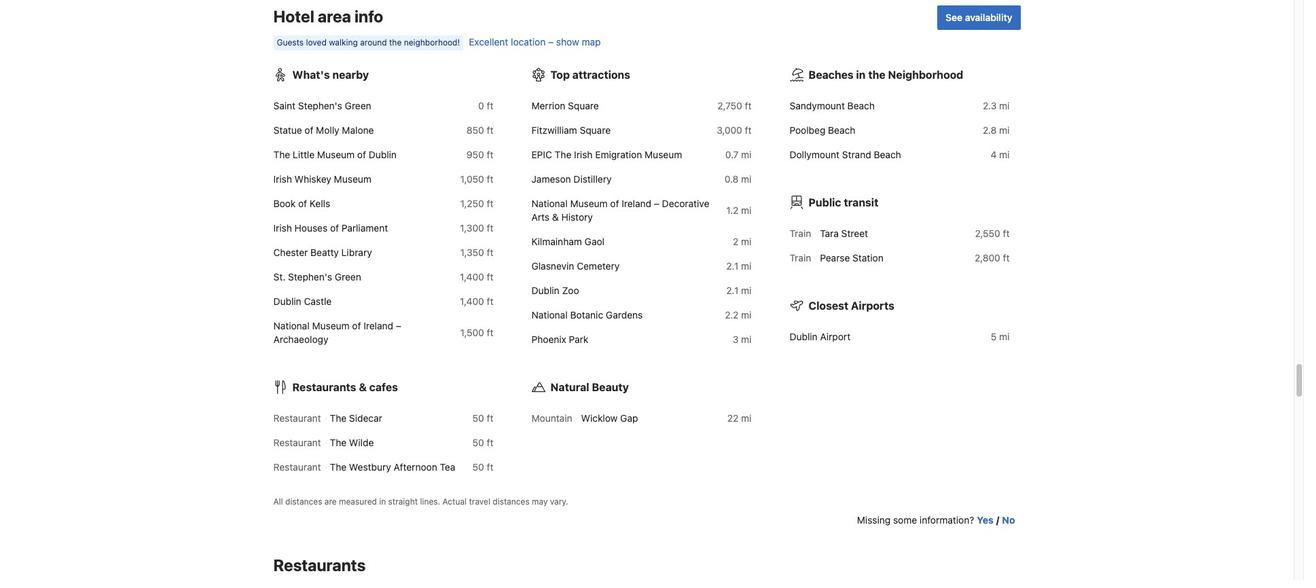 Task type: describe. For each thing, give the bounding box(es) containing it.
national museum of ireland – archaeology
[[273, 320, 401, 345]]

green for st. stephen's green
[[335, 271, 361, 283]]

2.1 for zoo
[[727, 285, 739, 296]]

what's nearby
[[293, 69, 369, 81]]

mi for national botanic gardens
[[741, 309, 752, 321]]

of left kells at top
[[298, 198, 307, 210]]

train for tara street
[[790, 228, 811, 239]]

dublin for dublin airport
[[790, 331, 818, 343]]

the for the westbury afternoon tea
[[330, 462, 347, 473]]

little
[[293, 149, 315, 161]]

dollymount strand beach
[[790, 149, 901, 161]]

ireland for archaeology
[[364, 320, 393, 332]]

airport
[[820, 331, 851, 343]]

hotel area info
[[273, 7, 383, 26]]

national for national botanic gardens
[[532, 309, 568, 321]]

irish whiskey museum
[[273, 173, 372, 185]]

closest airports
[[809, 300, 895, 312]]

dublin for dublin castle
[[273, 296, 301, 307]]

missing some information? yes / no
[[857, 515, 1015, 526]]

beach for sandymount beach
[[848, 100, 875, 112]]

50 for the westbury afternoon tea
[[473, 462, 484, 473]]

2.2 mi
[[725, 309, 752, 321]]

hotel
[[273, 7, 314, 26]]

of right 'houses'
[[330, 222, 339, 234]]

westbury
[[349, 462, 391, 473]]

1,400 ft for dublin castle
[[460, 296, 494, 307]]

attractions
[[573, 69, 630, 81]]

2.3 mi
[[983, 100, 1010, 112]]

epic
[[532, 149, 552, 161]]

all distances are measured in straight lines. actual travel distances may vary.
[[273, 497, 568, 507]]

show
[[556, 36, 579, 48]]

vary.
[[550, 497, 568, 507]]

archaeology
[[273, 334, 328, 345]]

missing
[[857, 515, 891, 526]]

850 ft
[[467, 125, 494, 136]]

restaurant for the wilde
[[273, 437, 321, 449]]

ft for statue of molly malone
[[487, 125, 494, 136]]

whiskey
[[295, 173, 332, 185]]

ft for national museum of ireland – archaeology
[[487, 327, 494, 339]]

kells
[[310, 198, 330, 210]]

green for saint stephen's green
[[345, 100, 371, 112]]

mi for jameson distillery
[[741, 173, 752, 185]]

lines.
[[420, 497, 440, 507]]

gaol
[[585, 236, 605, 248]]

50 ft for the sidecar
[[473, 413, 494, 424]]

arts
[[532, 212, 550, 223]]

library
[[342, 247, 372, 258]]

mi for phoenix park
[[741, 334, 752, 345]]

2.1 mi for glasnevin cemetery
[[727, 260, 752, 272]]

dublin for dublin zoo
[[532, 285, 560, 296]]

fitzwilliam
[[532, 125, 577, 136]]

3 mi
[[733, 334, 752, 345]]

mi right 22
[[741, 413, 752, 424]]

merrion
[[532, 100, 566, 112]]

measured
[[339, 497, 377, 507]]

1 horizontal spatial –
[[548, 36, 554, 48]]

5 mi
[[991, 331, 1010, 343]]

1,400 ft for st. stephen's green
[[460, 271, 494, 283]]

all
[[273, 497, 283, 507]]

poolbeg beach
[[790, 125, 856, 136]]

dublin down malone
[[369, 149, 397, 161]]

molly
[[316, 125, 339, 136]]

ft for book of kells
[[487, 198, 494, 210]]

area
[[318, 7, 351, 26]]

2.1 mi for dublin zoo
[[727, 285, 752, 296]]

mi for national museum of ireland – decorative arts & history
[[741, 205, 752, 216]]

ft for irish whiskey museum
[[487, 173, 494, 185]]

see
[[946, 12, 963, 23]]

of inside national museum of ireland – decorative arts & history
[[610, 198, 619, 210]]

the wilde
[[330, 437, 374, 449]]

mi for dublin airport
[[1000, 331, 1010, 343]]

the westbury afternoon tea
[[330, 462, 455, 473]]

950 ft
[[467, 149, 494, 161]]

sidecar
[[349, 413, 382, 424]]

ft for the little museum of dublin
[[487, 149, 494, 161]]

ft for dublin castle
[[487, 296, 494, 307]]

3
[[733, 334, 739, 345]]

chester beatty library
[[273, 247, 372, 258]]

guests loved walking around the neighborhood!
[[277, 38, 460, 48]]

beauty
[[592, 381, 629, 394]]

phoenix
[[532, 334, 567, 345]]

park
[[569, 334, 589, 345]]

nearby
[[333, 69, 369, 81]]

may
[[532, 497, 548, 507]]

1 horizontal spatial the
[[869, 69, 886, 81]]

of left molly
[[305, 125, 314, 136]]

decorative
[[662, 198, 710, 210]]

2 distances from the left
[[493, 497, 530, 507]]

no
[[1002, 515, 1015, 526]]

neighborhood
[[888, 69, 964, 81]]

neighborhood!
[[404, 38, 460, 48]]

statue
[[273, 125, 302, 136]]

restaurants for restaurants
[[273, 556, 366, 575]]

stephen's for st.
[[288, 271, 332, 283]]

dublin airport
[[790, 331, 851, 343]]

1.2
[[727, 205, 739, 216]]

3,000 ft
[[717, 125, 752, 136]]

0.8
[[725, 173, 739, 185]]

restaurant for the westbury afternoon tea
[[273, 462, 321, 473]]

cemetery
[[577, 260, 620, 272]]

stephen's for saint
[[298, 100, 342, 112]]

train for pearse station
[[790, 252, 811, 264]]

what's
[[293, 69, 330, 81]]

mountain
[[532, 413, 573, 424]]

walking
[[329, 38, 358, 48]]

station
[[853, 252, 884, 264]]

irish houses of parliament
[[273, 222, 388, 234]]

1 distances from the left
[[285, 497, 322, 507]]

merrion square
[[532, 100, 599, 112]]

yes button
[[977, 514, 994, 527]]

irish for 1,050 ft
[[273, 173, 292, 185]]

afternoon
[[394, 462, 437, 473]]

ft for chester beatty library
[[487, 247, 494, 258]]

2
[[733, 236, 739, 248]]

2 mi
[[733, 236, 752, 248]]

public transit
[[809, 197, 879, 209]]

actual
[[443, 497, 467, 507]]

0 horizontal spatial in
[[379, 497, 386, 507]]

wilde
[[349, 437, 374, 449]]

are
[[325, 497, 337, 507]]

square for merrion square
[[568, 100, 599, 112]]

ireland for decorative
[[622, 198, 652, 210]]

no button
[[1002, 514, 1015, 527]]

0.8 mi
[[725, 173, 752, 185]]

3,000
[[717, 125, 743, 136]]



Task type: vqa. For each thing, say whether or not it's contained in the screenshot.
"account" on the bottom of the page
no



Task type: locate. For each thing, give the bounding box(es) containing it.
0 vertical spatial in
[[856, 69, 866, 81]]

the left sidecar
[[330, 413, 347, 424]]

book of kells
[[273, 198, 330, 210]]

green down library
[[335, 271, 361, 283]]

mi for poolbeg beach
[[1000, 125, 1010, 136]]

0.7
[[726, 149, 739, 161]]

1 50 from the top
[[473, 413, 484, 424]]

the right epic
[[555, 149, 572, 161]]

1 vertical spatial 50
[[473, 437, 484, 449]]

&
[[552, 212, 559, 223], [359, 381, 367, 394]]

1 vertical spatial 2.1 mi
[[727, 285, 752, 296]]

& inside national museum of ireland – decorative arts & history
[[552, 212, 559, 223]]

950
[[467, 149, 484, 161]]

1 vertical spatial &
[[359, 381, 367, 394]]

1,250 ft
[[460, 198, 494, 210]]

1 vertical spatial irish
[[273, 173, 292, 185]]

1 vertical spatial square
[[580, 125, 611, 136]]

2 50 from the top
[[473, 437, 484, 449]]

pearse station
[[820, 252, 884, 264]]

restaurants up the sidecar
[[293, 381, 356, 394]]

1 vertical spatial in
[[379, 497, 386, 507]]

beach right strand
[[874, 149, 901, 161]]

1 vertical spatial train
[[790, 252, 811, 264]]

ireland inside national museum of ireland – archaeology
[[364, 320, 393, 332]]

restaurant down restaurants & cafes at the left bottom
[[273, 413, 321, 424]]

& left cafes
[[359, 381, 367, 394]]

train left tara
[[790, 228, 811, 239]]

2 1,400 ft from the top
[[460, 296, 494, 307]]

restaurants down are
[[273, 556, 366, 575]]

– for 1.2 mi
[[654, 198, 660, 210]]

stephen's up statue of molly malone
[[298, 100, 342, 112]]

1,400 ft up 1,500 ft
[[460, 296, 494, 307]]

history
[[562, 212, 593, 223]]

– inside national museum of ireland – decorative arts & history
[[654, 198, 660, 210]]

1 horizontal spatial ireland
[[622, 198, 652, 210]]

mi right 2.2
[[741, 309, 752, 321]]

50 for the wilde
[[473, 437, 484, 449]]

of inside national museum of ireland – archaeology
[[352, 320, 361, 332]]

1 vertical spatial –
[[654, 198, 660, 210]]

stephen's
[[298, 100, 342, 112], [288, 271, 332, 283]]

mi for epic the irish emigration museum
[[741, 149, 752, 161]]

2.1 down 2
[[727, 260, 739, 272]]

of down distillery
[[610, 198, 619, 210]]

square up fitzwilliam square
[[568, 100, 599, 112]]

mi right 1.2
[[741, 205, 752, 216]]

national inside national museum of ireland – archaeology
[[273, 320, 310, 332]]

2.1 up 2.2
[[727, 285, 739, 296]]

national inside national museum of ireland – decorative arts & history
[[532, 198, 568, 210]]

0 vertical spatial 50 ft
[[473, 413, 494, 424]]

the right around
[[389, 38, 402, 48]]

the
[[273, 149, 290, 161], [555, 149, 572, 161], [330, 413, 347, 424], [330, 437, 347, 449], [330, 462, 347, 473]]

public
[[809, 197, 842, 209]]

dublin down st.
[[273, 296, 301, 307]]

1 50 ft from the top
[[473, 413, 494, 424]]

1 vertical spatial 50 ft
[[473, 437, 494, 449]]

national museum of ireland – decorative arts & history
[[532, 198, 710, 223]]

50 ft for the westbury afternoon tea
[[473, 462, 494, 473]]

restaurant
[[273, 413, 321, 424], [273, 437, 321, 449], [273, 462, 321, 473]]

distances left may
[[493, 497, 530, 507]]

2 2.1 from the top
[[727, 285, 739, 296]]

2.1 mi down 2
[[727, 260, 752, 272]]

1,250
[[460, 198, 484, 210]]

the down the wilde
[[330, 462, 347, 473]]

mi for dollymount strand beach
[[1000, 149, 1010, 161]]

1 vertical spatial ireland
[[364, 320, 393, 332]]

stephen's up dublin castle
[[288, 271, 332, 283]]

information?
[[920, 515, 975, 526]]

3 50 ft from the top
[[473, 462, 494, 473]]

the right beaches
[[869, 69, 886, 81]]

irish for 1,300 ft
[[273, 222, 292, 234]]

3 50 from the top
[[473, 462, 484, 473]]

ft for saint stephen's green
[[487, 100, 494, 112]]

1,400 ft down the 1,350 ft
[[460, 271, 494, 283]]

pearse
[[820, 252, 850, 264]]

dublin zoo
[[532, 285, 579, 296]]

botanic
[[570, 309, 603, 321]]

1 vertical spatial 1,400
[[460, 296, 484, 307]]

2 restaurant from the top
[[273, 437, 321, 449]]

museum down molly
[[317, 149, 355, 161]]

1,300 ft
[[460, 222, 494, 234]]

0 vertical spatial restaurant
[[273, 413, 321, 424]]

2.1 for cemetery
[[727, 260, 739, 272]]

transit
[[844, 197, 879, 209]]

tara
[[820, 228, 839, 239]]

0 vertical spatial green
[[345, 100, 371, 112]]

2 vertical spatial 50
[[473, 462, 484, 473]]

1 vertical spatial green
[[335, 271, 361, 283]]

beach up the dollymount strand beach
[[828, 125, 856, 136]]

glasnevin
[[532, 260, 574, 272]]

museum inside national museum of ireland – decorative arts & history
[[570, 198, 608, 210]]

mi right 2.3
[[1000, 100, 1010, 112]]

0 horizontal spatial the
[[389, 38, 402, 48]]

2.3
[[983, 100, 997, 112]]

0 vertical spatial &
[[552, 212, 559, 223]]

in left straight
[[379, 497, 386, 507]]

museum down castle
[[312, 320, 350, 332]]

1,050
[[460, 173, 484, 185]]

2 1,400 from the top
[[460, 296, 484, 307]]

2.1 mi up 2.2 mi
[[727, 285, 752, 296]]

national up archaeology
[[273, 320, 310, 332]]

– left show
[[548, 36, 554, 48]]

2,550 ft
[[975, 228, 1010, 239]]

beatty
[[311, 247, 339, 258]]

the for the wilde
[[330, 437, 347, 449]]

train left pearse
[[790, 252, 811, 264]]

restaurants for restaurants & cafes
[[293, 381, 356, 394]]

1,400 up 1,500
[[460, 296, 484, 307]]

glasnevin cemetery
[[532, 260, 620, 272]]

mi right 2
[[741, 236, 752, 248]]

2,750 ft
[[718, 100, 752, 112]]

museum inside national museum of ireland – archaeology
[[312, 320, 350, 332]]

mi
[[1000, 100, 1010, 112], [1000, 125, 1010, 136], [741, 149, 752, 161], [1000, 149, 1010, 161], [741, 173, 752, 185], [741, 205, 752, 216], [741, 236, 752, 248], [741, 260, 752, 272], [741, 285, 752, 296], [741, 309, 752, 321], [1000, 331, 1010, 343], [741, 334, 752, 345], [741, 413, 752, 424]]

1 vertical spatial the
[[869, 69, 886, 81]]

mi right 2.8 at the top right of the page
[[1000, 125, 1010, 136]]

ft for irish houses of parliament
[[487, 222, 494, 234]]

0 horizontal spatial –
[[396, 320, 401, 332]]

the for the sidecar
[[330, 413, 347, 424]]

ft for st. stephen's green
[[487, 271, 494, 283]]

restaurant up all at the left bottom of page
[[273, 462, 321, 473]]

mi for sandymount beach
[[1000, 100, 1010, 112]]

mi right 5
[[1000, 331, 1010, 343]]

2,550
[[975, 228, 1001, 239]]

1 vertical spatial 2.1
[[727, 285, 739, 296]]

1 1,400 from the top
[[460, 271, 484, 283]]

& right arts
[[552, 212, 559, 223]]

jameson
[[532, 173, 571, 185]]

national botanic gardens
[[532, 309, 643, 321]]

chester
[[273, 247, 308, 258]]

beach down beaches in the neighborhood on the top of page
[[848, 100, 875, 112]]

guests
[[277, 38, 304, 48]]

mi right 0.8
[[741, 173, 752, 185]]

location
[[511, 36, 546, 48]]

national for national museum of ireland – decorative arts & history
[[532, 198, 568, 210]]

mi for kilmainham gaol
[[741, 236, 752, 248]]

0 horizontal spatial &
[[359, 381, 367, 394]]

– up cafes
[[396, 320, 401, 332]]

irish down book
[[273, 222, 292, 234]]

mi up 2.2 mi
[[741, 285, 752, 296]]

2,750
[[718, 100, 743, 112]]

1 vertical spatial beach
[[828, 125, 856, 136]]

mi right 3
[[741, 334, 752, 345]]

emigration
[[595, 149, 642, 161]]

restaurants & cafes
[[293, 381, 398, 394]]

closest
[[809, 300, 849, 312]]

1 vertical spatial stephen's
[[288, 271, 332, 283]]

1,500
[[460, 327, 484, 339]]

0 vertical spatial –
[[548, 36, 554, 48]]

0 vertical spatial the
[[389, 38, 402, 48]]

1,300
[[460, 222, 484, 234]]

beaches
[[809, 69, 854, 81]]

loved
[[306, 38, 327, 48]]

gardens
[[606, 309, 643, 321]]

1 horizontal spatial distances
[[493, 497, 530, 507]]

the for the little museum of dublin
[[273, 149, 290, 161]]

museum right emigration
[[645, 149, 682, 161]]

3 restaurant from the top
[[273, 462, 321, 473]]

the left wilde
[[330, 437, 347, 449]]

0 horizontal spatial distances
[[285, 497, 322, 507]]

0 vertical spatial 2.1
[[727, 260, 739, 272]]

0 vertical spatial 50
[[473, 413, 484, 424]]

restaurant left the wilde
[[273, 437, 321, 449]]

1 vertical spatial restaurants
[[273, 556, 366, 575]]

0 vertical spatial irish
[[574, 149, 593, 161]]

– left decorative
[[654, 198, 660, 210]]

mi for dublin zoo
[[741, 285, 752, 296]]

ft for fitzwilliam square
[[745, 125, 752, 136]]

2 50 ft from the top
[[473, 437, 494, 449]]

distances
[[285, 497, 322, 507], [493, 497, 530, 507]]

0 vertical spatial square
[[568, 100, 599, 112]]

2 2.1 mi from the top
[[727, 285, 752, 296]]

some
[[893, 515, 917, 526]]

epic the irish emigration museum
[[532, 149, 682, 161]]

parliament
[[342, 222, 388, 234]]

airports
[[851, 300, 895, 312]]

ft for merrion square
[[745, 100, 752, 112]]

1 vertical spatial 1,400 ft
[[460, 296, 494, 307]]

1 restaurant from the top
[[273, 413, 321, 424]]

1,400 for dublin castle
[[460, 296, 484, 307]]

50 ft for the wilde
[[473, 437, 494, 449]]

square for fitzwilliam square
[[580, 125, 611, 136]]

wicklow gap
[[581, 413, 638, 424]]

beach for poolbeg beach
[[828, 125, 856, 136]]

of down malone
[[357, 149, 366, 161]]

of up restaurants & cafes at the left bottom
[[352, 320, 361, 332]]

1 train from the top
[[790, 228, 811, 239]]

1,400 down 1,350
[[460, 271, 484, 283]]

national
[[532, 198, 568, 210], [532, 309, 568, 321], [273, 320, 310, 332]]

0 vertical spatial restaurants
[[293, 381, 356, 394]]

1 2.1 mi from the top
[[727, 260, 752, 272]]

yes
[[977, 515, 994, 526]]

museum
[[317, 149, 355, 161], [645, 149, 682, 161], [334, 173, 372, 185], [570, 198, 608, 210], [312, 320, 350, 332]]

irish up book
[[273, 173, 292, 185]]

1,050 ft
[[460, 173, 494, 185]]

2 vertical spatial –
[[396, 320, 401, 332]]

1 2.1 from the top
[[727, 260, 739, 272]]

2 vertical spatial beach
[[874, 149, 901, 161]]

national up arts
[[532, 198, 568, 210]]

1 1,400 ft from the top
[[460, 271, 494, 283]]

green up malone
[[345, 100, 371, 112]]

ft
[[487, 100, 494, 112], [745, 100, 752, 112], [487, 125, 494, 136], [745, 125, 752, 136], [487, 149, 494, 161], [487, 173, 494, 185], [487, 198, 494, 210], [487, 222, 494, 234], [1003, 228, 1010, 239], [487, 247, 494, 258], [1003, 252, 1010, 264], [487, 271, 494, 283], [487, 296, 494, 307], [487, 327, 494, 339], [487, 413, 494, 424], [487, 437, 494, 449], [487, 462, 494, 473]]

strand
[[842, 149, 872, 161]]

2 horizontal spatial –
[[654, 198, 660, 210]]

st.
[[273, 271, 286, 283]]

distances right all at the left bottom of page
[[285, 497, 322, 507]]

2.1
[[727, 260, 739, 272], [727, 285, 739, 296]]

square up the epic the irish emigration museum
[[580, 125, 611, 136]]

national for national museum of ireland – archaeology
[[273, 320, 310, 332]]

0 horizontal spatial ireland
[[364, 320, 393, 332]]

green
[[345, 100, 371, 112], [335, 271, 361, 283]]

st. stephen's green
[[273, 271, 361, 283]]

top attractions
[[551, 69, 630, 81]]

0 vertical spatial 2.1 mi
[[727, 260, 752, 272]]

ireland inside national museum of ireland – decorative arts & history
[[622, 198, 652, 210]]

restaurant for the sidecar
[[273, 413, 321, 424]]

availability
[[965, 12, 1013, 23]]

mi right 4
[[1000, 149, 1010, 161]]

ireland
[[622, 198, 652, 210], [364, 320, 393, 332]]

the left little
[[273, 149, 290, 161]]

mi down 2 mi
[[741, 260, 752, 272]]

dollymount
[[790, 149, 840, 161]]

0 vertical spatial ireland
[[622, 198, 652, 210]]

1 horizontal spatial in
[[856, 69, 866, 81]]

national up "phoenix"
[[532, 309, 568, 321]]

irish up distillery
[[574, 149, 593, 161]]

saint
[[273, 100, 296, 112]]

museum down the little museum of dublin
[[334, 173, 372, 185]]

2 vertical spatial restaurant
[[273, 462, 321, 473]]

0 vertical spatial 1,400 ft
[[460, 271, 494, 283]]

– inside national museum of ireland – archaeology
[[396, 320, 401, 332]]

ireland up cafes
[[364, 320, 393, 332]]

0 vertical spatial 1,400
[[460, 271, 484, 283]]

the little museum of dublin
[[273, 149, 397, 161]]

1 vertical spatial restaurant
[[273, 437, 321, 449]]

dublin left the zoo
[[532, 285, 560, 296]]

–
[[548, 36, 554, 48], [654, 198, 660, 210], [396, 320, 401, 332]]

mi for glasnevin cemetery
[[741, 260, 752, 272]]

– for 1,500 ft
[[396, 320, 401, 332]]

2 vertical spatial irish
[[273, 222, 292, 234]]

square
[[568, 100, 599, 112], [580, 125, 611, 136]]

dublin left the airport
[[790, 331, 818, 343]]

0 vertical spatial train
[[790, 228, 811, 239]]

50
[[473, 413, 484, 424], [473, 437, 484, 449], [473, 462, 484, 473]]

phoenix park
[[532, 334, 589, 345]]

sandymount
[[790, 100, 845, 112]]

in right beaches
[[856, 69, 866, 81]]

2.2
[[725, 309, 739, 321]]

1 horizontal spatial &
[[552, 212, 559, 223]]

irish
[[574, 149, 593, 161], [273, 173, 292, 185], [273, 222, 292, 234]]

1,400 for st. stephen's green
[[460, 271, 484, 283]]

50 for the sidecar
[[473, 413, 484, 424]]

2 train from the top
[[790, 252, 811, 264]]

mi right '0.7'
[[741, 149, 752, 161]]

gap
[[620, 413, 638, 424]]

0 vertical spatial stephen's
[[298, 100, 342, 112]]

0 vertical spatial beach
[[848, 100, 875, 112]]

ireland left decorative
[[622, 198, 652, 210]]

museum up history
[[570, 198, 608, 210]]

2.8
[[983, 125, 997, 136]]

2 vertical spatial 50 ft
[[473, 462, 494, 473]]



